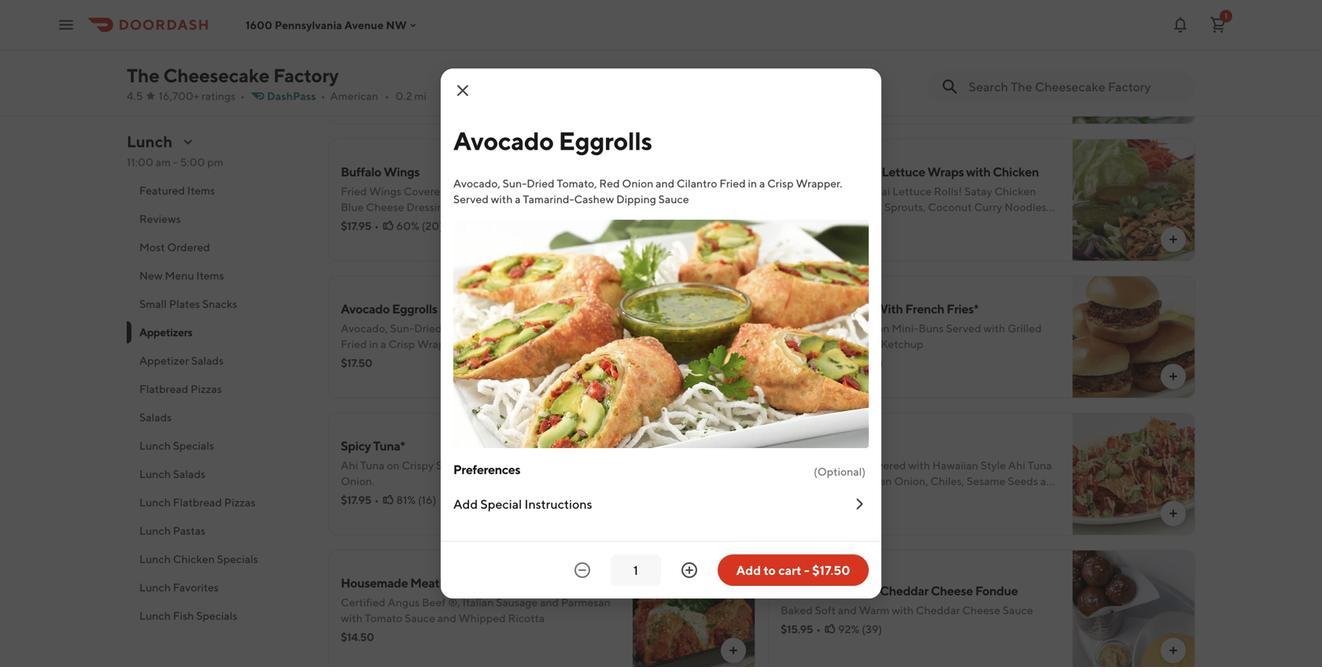 Task type: describe. For each thing, give the bounding box(es) containing it.
baked
[[781, 604, 813, 617]]

instructions
[[525, 497, 593, 511]]

11:00 am - 5:00 pm
[[127, 156, 224, 169]]

roadside for roadside sliders with french fries*
[[781, 301, 833, 316]]

1 items, open order cart image
[[1210, 15, 1228, 34]]

dipping inside the "avocado eggrolls avocado, sun-dried tomato, red onion and cilantro fried in a crisp wrapper. served with a tamarind- cashew dipping sauce"
[[383, 353, 423, 366]]

1 vertical spatial cheese
[[931, 583, 974, 598]]

eggrolls for avocado eggrolls
[[559, 126, 653, 156]]

buns inside roadside sliders* bite-sized burgers on mini-buns served with grilled onions, pickles and ketchup
[[479, 48, 504, 61]]

$17.50 inside button
[[813, 563, 851, 578]]

add item to cart image for pretzel bites with cheddar cheese fondue
[[1168, 644, 1180, 657]]

and inside spicy tuna* ahi tuna on crispy sushi rice with ginger and green onion.
[[551, 459, 570, 472]]

bite- inside roadside sliders with french fries* bite-sized burgers on mini-buns served with grilled onions, pickles and ketchup
[[781, 322, 806, 335]]

2 horizontal spatial ahi
[[1009, 459, 1026, 472]]

$17.95 for spicy
[[341, 493, 372, 506]]

avocado eggrolls avocado, sun-dried tomato, red onion and cilantro fried in a crisp wrapper. served with a tamarind- cashew dipping sauce
[[341, 301, 605, 366]]

appetizer
[[139, 354, 189, 367]]

dried inside avocado, sun-dried tomato, red onion and cilantro fried in a crisp wrapper. served with a tamarind-cashew dipping sauce
[[527, 177, 555, 190]]

(optional)
[[814, 465, 866, 478]]

1
[[1225, 11, 1228, 20]]

certified
[[341, 596, 386, 609]]

60% (20)
[[397, 219, 443, 232]]

dashpass
[[267, 89, 316, 102]]

avocado, inside avocado, sun-dried tomato, red onion and cilantro fried in a crisp wrapper. served with a tamarind-cashew dipping sauce
[[454, 177, 501, 190]]

fried calamari image
[[1073, 2, 1196, 124]]

0 vertical spatial chicken
[[993, 164, 1040, 179]]

reviews button
[[127, 205, 309, 233]]

sliders*
[[395, 27, 438, 42]]

92% (39)
[[839, 623, 883, 636]]

green inside ahi poke nachos* crispy wontons covered with hawaiian style ahi tuna poke, avocado, green onion, chiles, sesame seeds and sriracha aioli.
[[861, 474, 893, 487]]

• for pretzel bites with cheddar cheese fondue
[[817, 623, 821, 636]]

snacks
[[202, 297, 237, 310]]

salads for appetizer salads
[[191, 354, 224, 367]]

soft
[[815, 604, 836, 617]]

hawaiian
[[933, 459, 979, 472]]

(full
[[781, 164, 806, 179]]

nw
[[386, 18, 407, 31]]

96% (62)
[[839, 219, 883, 232]]

featured
[[139, 184, 185, 197]]

burgers inside roadside sliders with french fries* bite-sized burgers on mini-buns served with grilled onions, pickles and ketchup
[[836, 322, 875, 335]]

green inside spicy tuna* ahi tuna on crispy sushi rice with ginger and green onion.
[[572, 459, 603, 472]]

avocado, inside the "avocado eggrolls avocado, sun-dried tomato, red onion and cilantro fried in a crisp wrapper. served with a tamarind- cashew dipping sauce"
[[341, 322, 388, 335]]

rice
[[466, 459, 488, 472]]

• for roadside sliders*
[[376, 82, 381, 95]]

• left 0.2
[[385, 89, 390, 102]]

fried inside fried light and crisp. served with garlic dip and cocktail sauce 86% (50)
[[781, 48, 807, 61]]

am
[[156, 156, 171, 169]]

and inside roadside sliders* bite-sized burgers on mini-buns served with grilled onions, pickles and ketchup
[[420, 63, 439, 76]]

roadside sliders with french fries* bite-sized burgers on mini-buns served with grilled onions, pickles and ketchup
[[781, 301, 1042, 350]]

tuna inside ahi poke nachos* crispy wontons covered with hawaiian style ahi tuna poke, avocado, green onion, chiles, sesame seeds and sriracha aioli.
[[1028, 459, 1053, 472]]

burgers inside roadside sliders* bite-sized burgers on mini-buns served with grilled onions, pickles and ketchup
[[396, 48, 435, 61]]

bite- inside roadside sliders* bite-sized burgers on mini-buns served with grilled onions, pickles and ketchup
[[341, 48, 366, 61]]

in inside avocado, sun-dried tomato, red onion and cilantro fried in a crisp wrapper. served with a tamarind-cashew dipping sauce
[[748, 177, 758, 190]]

1 horizontal spatial ahi
[[781, 438, 800, 453]]

add item to cart image for roadside sliders with french fries*
[[1168, 370, 1180, 383]]

the cheesecake factory
[[127, 64, 339, 87]]

with inside avocado, sun-dried tomato, red onion and cilantro fried in a crisp wrapper. served with a tamarind-cashew dipping sauce
[[491, 193, 513, 206]]

sliders
[[836, 301, 873, 316]]

4.5
[[127, 89, 143, 102]]

grilled inside roadside sliders* bite-sized burgers on mini-buns served with grilled onions, pickles and ketchup
[[568, 48, 602, 61]]

$16.90 •
[[781, 356, 822, 369]]

with inside the "avocado eggrolls avocado, sun-dried tomato, red onion and cilantro fried in a crisp wrapper. served with a tamarind- cashew dipping sauce"
[[504, 337, 525, 350]]

(16)
[[418, 493, 437, 506]]

86% (36)
[[398, 82, 443, 95]]

avocado for avocado eggrolls avocado, sun-dried tomato, red onion and cilantro fried in a crisp wrapper. served with a tamarind- cashew dipping sauce
[[341, 301, 390, 316]]

covered inside ahi poke nachos* crispy wontons covered with hawaiian style ahi tuna poke, avocado, green onion, chiles, sesame seeds and sriracha aioli.
[[863, 459, 907, 472]]

pm
[[207, 156, 224, 169]]

and inside avocado, sun-dried tomato, red onion and cilantro fried in a crisp wrapper. served with a tamarind-cashew dipping sauce
[[656, 177, 675, 190]]

small plates snacks
[[139, 297, 237, 310]]

cashew inside the "avocado eggrolls avocado, sun-dried tomato, red onion and cilantro fried in a crisp wrapper. served with a tamarind- cashew dipping sauce"
[[341, 353, 381, 366]]

spicy
[[341, 438, 371, 453]]

italian
[[463, 596, 494, 609]]

lunch for lunch chicken specials
[[139, 552, 171, 565]]

add item to cart image for avocado eggrolls
[[728, 370, 740, 383]]

eggrolls for avocado eggrolls avocado, sun-dried tomato, red onion and cilantro fried in a crisp wrapper. served with a tamarind- cashew dipping sauce
[[392, 301, 438, 316]]

lunch for lunch salads
[[139, 467, 171, 480]]

with inside roadside sliders* bite-sized burgers on mini-buns served with grilled onions, pickles and ketchup
[[544, 48, 566, 61]]

lettuce
[[882, 164, 926, 179]]

• for roadside sliders with french fries*
[[818, 356, 822, 369]]

1 vertical spatial flatbread
[[173, 496, 222, 509]]

Current quantity is 1 number field
[[621, 561, 652, 579]]

pickles inside roadside sliders* bite-sized burgers on mini-buns served with grilled onions, pickles and ketchup
[[382, 63, 418, 76]]

on inside roadside sliders* bite-sized burgers on mini-buns served with grilled onions, pickles and ketchup
[[437, 48, 450, 61]]

tamarind- inside avocado, sun-dried tomato, red onion and cilantro fried in a crisp wrapper. served with a tamarind-cashew dipping sauce
[[523, 193, 574, 206]]

featured items
[[139, 184, 215, 197]]

buffalo wings fried wings covered in hot sauce and served with blue cheese dressing and celery sticks
[[341, 164, 595, 213]]

housemade meatballs image
[[633, 550, 756, 667]]

lunch flatbread pizzas button
[[127, 488, 309, 517]]

chicken inside button
[[173, 552, 215, 565]]

tomato, inside the "avocado eggrolls avocado, sun-dried tomato, red onion and cilantro fried in a crisp wrapper. served with a tamarind- cashew dipping sauce"
[[445, 322, 485, 335]]

cheese for cheese
[[963, 604, 1001, 617]]

avocado for avocado eggrolls
[[454, 126, 554, 156]]

0 horizontal spatial $17.50
[[341, 356, 373, 369]]

pretzel
[[781, 583, 821, 598]]

lunch for lunch flatbread pizzas
[[139, 496, 171, 509]]

sauce inside housemade meatballs certified angus beef ®, italian sausage and parmesan with tomato sauce and whipped ricotta $14.50
[[405, 611, 436, 624]]

onion.
[[341, 474, 375, 487]]

lunch fish specials button
[[127, 602, 309, 630]]

pastas
[[173, 524, 206, 537]]

68% (19)
[[840, 493, 882, 506]]

add item to cart image for (full portion) thai lettuce wraps with chicken
[[1168, 233, 1180, 246]]

0 vertical spatial flatbread
[[139, 382, 188, 395]]

salads inside button
[[139, 411, 172, 424]]

and inside pretzel bites with cheddar cheese fondue baked soft and warm with cheddar cheese sauce
[[839, 604, 857, 617]]

served inside avocado, sun-dried tomato, red onion and cilantro fried in a crisp wrapper. served with a tamarind-cashew dipping sauce
[[454, 193, 489, 206]]

0 vertical spatial pizzas
[[191, 382, 222, 395]]

on inside roadside sliders with french fries* bite-sized burgers on mini-buns served with grilled onions, pickles and ketchup
[[877, 322, 890, 335]]

pennsylvania
[[275, 18, 342, 31]]

spicy tuna* image
[[633, 413, 756, 535]]

small
[[139, 297, 167, 310]]

sausage
[[496, 596, 538, 609]]

with inside spicy tuna* ahi tuna on crispy sushi rice with ginger and green onion.
[[490, 459, 512, 472]]

served inside the "avocado eggrolls avocado, sun-dried tomato, red onion and cilantro fried in a crisp wrapper. served with a tamarind- cashew dipping sauce"
[[466, 337, 501, 350]]

$19.95 •
[[781, 219, 821, 232]]

light
[[810, 48, 836, 61]]

cart
[[779, 563, 802, 578]]

flatbread pizzas
[[139, 382, 222, 395]]

lunch chicken specials button
[[127, 545, 309, 573]]

close avocado eggrolls image
[[454, 81, 472, 100]]

with inside housemade meatballs certified angus beef ®, italian sausage and parmesan with tomato sauce and whipped ricotta $14.50
[[341, 611, 363, 624]]

wrapper. inside the "avocado eggrolls avocado, sun-dried tomato, red onion and cilantro fried in a crisp wrapper. served with a tamarind- cashew dipping sauce"
[[417, 337, 464, 350]]

lunch favorites
[[139, 581, 219, 594]]

tamarind- inside the "avocado eggrolls avocado, sun-dried tomato, red onion and cilantro fried in a crisp wrapper. served with a tamarind- cashew dipping sauce"
[[536, 337, 587, 350]]

1 vertical spatial cheddar
[[916, 604, 961, 617]]

mini- inside roadside sliders* bite-sized burgers on mini-buns served with grilled onions, pickles and ketchup
[[452, 48, 479, 61]]

specials inside button
[[173, 439, 214, 452]]

0 vertical spatial items
[[187, 184, 215, 197]]

french
[[906, 301, 945, 316]]

with inside roadside sliders with french fries* bite-sized burgers on mini-buns served with grilled onions, pickles and ketchup
[[984, 322, 1006, 335]]

avocado eggrolls image
[[633, 276, 756, 398]]

served inside roadside sliders* bite-sized burgers on mini-buns served with grilled onions, pickles and ketchup
[[506, 48, 542, 61]]

and inside the "avocado eggrolls avocado, sun-dried tomato, red onion and cilantro fried in a crisp wrapper. served with a tamarind- cashew dipping sauce"
[[543, 322, 562, 335]]

special
[[481, 497, 522, 511]]

crispy inside ahi poke nachos* crispy wontons covered with hawaiian style ahi tuna poke, avocado, green onion, chiles, sesame seeds and sriracha aioli.
[[781, 459, 813, 472]]

warm
[[860, 604, 890, 617]]

Item Search search field
[[969, 78, 1184, 95]]

60%
[[397, 219, 420, 232]]

aioli.
[[824, 490, 850, 503]]

$19.95
[[781, 219, 813, 232]]

(full portion) thai lettuce wraps with chicken image
[[1073, 139, 1196, 261]]

cilantro inside avocado, sun-dried tomato, red onion and cilantro fried in a crisp wrapper. served with a tamarind-cashew dipping sauce
[[677, 177, 718, 190]]

86% inside fried light and crisp. served with garlic dip and cocktail sauce 86% (50)
[[840, 82, 861, 95]]

0 vertical spatial -
[[173, 156, 178, 169]]

spicy tuna* ahi tuna on crispy sushi rice with ginger and green onion.
[[341, 438, 603, 487]]

sesame
[[967, 474, 1006, 487]]

featured items button
[[127, 176, 309, 205]]

(62)
[[863, 219, 883, 232]]

avocado, inside ahi poke nachos* crispy wontons covered with hawaiian style ahi tuna poke, avocado, green onion, chiles, sesame seeds and sriracha aioli.
[[812, 474, 859, 487]]

lunch for lunch
[[127, 132, 173, 151]]

served inside roadside sliders with french fries* bite-sized burgers on mini-buns served with grilled onions, pickles and ketchup
[[947, 322, 982, 335]]

new menu items button
[[127, 261, 309, 290]]

lunch for lunch favorites
[[139, 581, 171, 594]]

served inside fried light and crisp. served with garlic dip and cocktail sauce 86% (50)
[[890, 48, 926, 61]]

0 vertical spatial cheddar
[[880, 583, 929, 598]]

crisp inside avocado, sun-dried tomato, red onion and cilantro fried in a crisp wrapper. served with a tamarind-cashew dipping sauce
[[768, 177, 794, 190]]

hot
[[461, 185, 480, 198]]

dressing
[[407, 200, 450, 213]]

1 vertical spatial wings
[[369, 185, 402, 198]]

fish
[[173, 609, 194, 622]]

poke,
[[781, 474, 809, 487]]

celery
[[473, 200, 507, 213]]

add for add to cart - $17.50
[[737, 563, 762, 578]]

sauce inside fried light and crisp. served with garlic dip and cocktail sauce 86% (50)
[[825, 63, 856, 76]]

appetizers
[[139, 326, 193, 339]]

sticks
[[509, 200, 539, 213]]

and inside roadside sliders with french fries* bite-sized burgers on mini-buns served with grilled onions, pickles and ketchup
[[860, 337, 879, 350]]

appetizer salads button
[[127, 346, 309, 375]]

factory
[[273, 64, 339, 87]]

lunch salads button
[[127, 460, 309, 488]]

ketchup inside roadside sliders with french fries* bite-sized burgers on mini-buns served with grilled onions, pickles and ketchup
[[881, 337, 924, 350]]

• for (full portion) thai lettuce wraps with chicken
[[817, 219, 821, 232]]

0 vertical spatial wings
[[384, 164, 420, 179]]

add to cart - $17.50 button
[[718, 554, 869, 586]]

bites
[[823, 583, 852, 598]]

most
[[139, 241, 165, 254]]

$14.95
[[341, 82, 373, 95]]

sun- inside avocado, sun-dried tomato, red onion and cilantro fried in a crisp wrapper. served with a tamarind-cashew dipping sauce
[[503, 177, 527, 190]]

roadside sliders with french fries* image
[[1073, 276, 1196, 398]]

1 vertical spatial items
[[196, 269, 224, 282]]



Task type: locate. For each thing, give the bounding box(es) containing it.
$17.95 • down onion. at the bottom left
[[341, 493, 379, 506]]

86% left (50)
[[840, 82, 861, 95]]

1 vertical spatial dried
[[414, 322, 442, 335]]

96% for roadside sliders with french fries*
[[840, 356, 861, 369]]

lunch up 11:00
[[127, 132, 173, 151]]

with inside ahi poke nachos* crispy wontons covered with hawaiian style ahi tuna poke, avocado, green onion, chiles, sesame seeds and sriracha aioli.
[[909, 459, 931, 472]]

crispy left sushi
[[402, 459, 434, 472]]

0 horizontal spatial wrapper.
[[417, 337, 464, 350]]

0 horizontal spatial 86%
[[398, 82, 420, 95]]

onions, inside roadside sliders with french fries* bite-sized burgers on mini-buns served with grilled onions, pickles and ketchup
[[781, 337, 820, 350]]

0 horizontal spatial tuna
[[360, 459, 385, 472]]

0 horizontal spatial eggrolls
[[392, 301, 438, 316]]

lunch down lunch salads
[[139, 496, 171, 509]]

sauce inside buffalo wings fried wings covered in hot sauce and served with blue cheese dressing and celery sticks
[[482, 185, 513, 198]]

parmesan
[[561, 596, 611, 609]]

add for add special instructions
[[454, 497, 478, 511]]

0 vertical spatial 96%
[[839, 219, 860, 232]]

avocado eggrolls dialog
[[441, 69, 882, 598]]

1 horizontal spatial avocado,
[[454, 177, 501, 190]]

1 horizontal spatial sun-
[[503, 177, 527, 190]]

wrapper. inside avocado, sun-dried tomato, red onion and cilantro fried in a crisp wrapper. served with a tamarind-cashew dipping sauce
[[796, 177, 843, 190]]

roadside inside roadside sliders with french fries* bite-sized burgers on mini-buns served with grilled onions, pickles and ketchup
[[781, 301, 833, 316]]

green up '(19)'
[[861, 474, 893, 487]]

salads up 'lunch specials'
[[139, 411, 172, 424]]

• down the factory
[[321, 89, 326, 102]]

1 horizontal spatial bite-
[[781, 322, 806, 335]]

81% (16)
[[397, 493, 437, 506]]

1 horizontal spatial dried
[[527, 177, 555, 190]]

pizzas down appetizer salads button
[[191, 382, 222, 395]]

1 tuna from the left
[[360, 459, 385, 472]]

crisp inside the "avocado eggrolls avocado, sun-dried tomato, red onion and cilantro fried in a crisp wrapper. served with a tamarind- cashew dipping sauce"
[[389, 337, 415, 350]]

nachos*
[[833, 438, 880, 453]]

salads up lunch flatbread pizzas
[[173, 467, 206, 480]]

2 $17.95 from the top
[[341, 493, 372, 506]]

1 vertical spatial avocado,
[[341, 322, 388, 335]]

flatbread down the appetizer at the bottom left of page
[[139, 382, 188, 395]]

(39)
[[862, 623, 883, 636]]

• right "$16.90"
[[818, 356, 822, 369]]

0 vertical spatial $17.50
[[341, 356, 373, 369]]

2 vertical spatial salads
[[173, 467, 206, 480]]

lunch for lunch specials
[[139, 439, 171, 452]]

- right am
[[173, 156, 178, 169]]

mini- up close avocado eggrolls image
[[452, 48, 479, 61]]

2 crispy from the left
[[781, 459, 813, 472]]

onions, up $16.90 •
[[781, 337, 820, 350]]

$17.95 • down blue at the top
[[341, 219, 379, 232]]

covered up onion,
[[863, 459, 907, 472]]

1 vertical spatial $17.95 •
[[341, 493, 379, 506]]

mini- down with
[[892, 322, 919, 335]]

open menu image
[[57, 15, 76, 34]]

served
[[506, 48, 542, 61], [890, 48, 926, 61], [536, 185, 571, 198], [454, 193, 489, 206], [947, 322, 982, 335], [466, 337, 501, 350]]

sized down avenue
[[366, 48, 394, 61]]

ahi poke nachos* image
[[1073, 413, 1196, 535]]

0 vertical spatial tomato,
[[557, 177, 597, 190]]

eggrolls inside 'dialog'
[[559, 126, 653, 156]]

0 vertical spatial red
[[600, 177, 620, 190]]

1 horizontal spatial tuna
[[1028, 459, 1053, 472]]

0 horizontal spatial sun-
[[390, 322, 414, 335]]

• for spicy tuna*
[[375, 493, 379, 506]]

eggrolls inside the "avocado eggrolls avocado, sun-dried tomato, red onion and cilantro fried in a crisp wrapper. served with a tamarind- cashew dipping sauce"
[[392, 301, 438, 316]]

lunch for lunch fish specials
[[139, 609, 171, 622]]

housemade
[[341, 575, 408, 590]]

1 vertical spatial buns
[[919, 322, 944, 335]]

2 $17.95 • from the top
[[341, 493, 379, 506]]

0 vertical spatial on
[[437, 48, 450, 61]]

menu
[[165, 269, 194, 282]]

specials up lunch salads
[[173, 439, 214, 452]]

1 horizontal spatial on
[[437, 48, 450, 61]]

add left special
[[454, 497, 478, 511]]

add item to cart image for fried light and crisp. served with garlic dip and cocktail sauce
[[1168, 96, 1180, 109]]

1 vertical spatial grilled
[[1008, 322, 1042, 335]]

roadside for roadside sliders*
[[341, 27, 393, 42]]

items down 5:00
[[187, 184, 215, 197]]

burgers down "sliders*"
[[396, 48, 435, 61]]

1 $17.95 from the top
[[341, 219, 372, 232]]

lunch favorites button
[[127, 573, 309, 602]]

fondue
[[976, 583, 1019, 598]]

1 vertical spatial cilantro
[[565, 322, 605, 335]]

crisp.
[[859, 48, 888, 61]]

1 horizontal spatial -
[[805, 563, 810, 578]]

1 vertical spatial tomato,
[[445, 322, 485, 335]]

avocado
[[454, 126, 554, 156], [341, 301, 390, 316]]

bite-
[[341, 48, 366, 61], [781, 322, 806, 335]]

1 horizontal spatial red
[[600, 177, 620, 190]]

tuna up 'seeds'
[[1028, 459, 1053, 472]]

1 vertical spatial sun-
[[390, 322, 414, 335]]

in
[[748, 177, 758, 190], [449, 185, 459, 198], [369, 337, 379, 350]]

cheese inside buffalo wings fried wings covered in hot sauce and served with blue cheese dressing and celery sticks
[[366, 200, 404, 213]]

1 vertical spatial $17.95
[[341, 493, 372, 506]]

0 horizontal spatial mini-
[[452, 48, 479, 61]]

increase quantity by 1 image
[[680, 561, 699, 580]]

pizzas
[[191, 382, 222, 395], [224, 496, 256, 509]]

burgers down sliders
[[836, 322, 875, 335]]

$17.95 down blue at the top
[[341, 219, 372, 232]]

0 horizontal spatial cilantro
[[565, 322, 605, 335]]

0 horizontal spatial burgers
[[396, 48, 435, 61]]

$17.95
[[341, 219, 372, 232], [341, 493, 372, 506]]

0 vertical spatial specials
[[173, 439, 214, 452]]

1 horizontal spatial crispy
[[781, 459, 813, 472]]

sun-
[[503, 177, 527, 190], [390, 322, 414, 335]]

lunch left favorites
[[139, 581, 171, 594]]

most ordered
[[139, 241, 210, 254]]

0 vertical spatial cheese
[[366, 200, 404, 213]]

on inside spicy tuna* ahi tuna on crispy sushi rice with ginger and green onion.
[[387, 459, 400, 472]]

lunch inside "button"
[[139, 496, 171, 509]]

cheese down fondue
[[963, 604, 1001, 617]]

1 horizontal spatial green
[[861, 474, 893, 487]]

lunch up lunch salads
[[139, 439, 171, 452]]

ahi
[[781, 438, 800, 453], [341, 459, 358, 472], [1009, 459, 1026, 472]]

1 vertical spatial 96%
[[840, 356, 861, 369]]

sun- inside the "avocado eggrolls avocado, sun-dried tomato, red onion and cilantro fried in a crisp wrapper. served with a tamarind- cashew dipping sauce"
[[390, 322, 414, 335]]

green up instructions
[[572, 459, 603, 472]]

0 vertical spatial cilantro
[[677, 177, 718, 190]]

0 vertical spatial ketchup
[[441, 63, 484, 76]]

(50)
[[864, 82, 886, 95]]

0 horizontal spatial avocado
[[341, 301, 390, 316]]

2 tuna from the left
[[1028, 459, 1053, 472]]

decrease quantity by 1 image
[[573, 561, 592, 580]]

0 vertical spatial avocado
[[454, 126, 554, 156]]

covered inside buffalo wings fried wings covered in hot sauce and served with blue cheese dressing and celery sticks
[[404, 185, 447, 198]]

on down tuna*
[[387, 459, 400, 472]]

0 vertical spatial $17.95
[[341, 219, 372, 232]]

specials
[[173, 439, 214, 452], [217, 552, 258, 565], [196, 609, 238, 622]]

covered
[[404, 185, 447, 198], [863, 459, 907, 472]]

$14.95 •
[[341, 82, 381, 95]]

2 horizontal spatial in
[[748, 177, 758, 190]]

add to cart - $17.50
[[737, 563, 851, 578]]

bite- up "$16.90"
[[781, 322, 806, 335]]

most ordered button
[[127, 233, 309, 261]]

lunch inside button
[[139, 609, 171, 622]]

0 horizontal spatial crisp
[[389, 337, 415, 350]]

tuna inside spicy tuna* ahi tuna on crispy sushi rice with ginger and green onion.
[[360, 459, 385, 472]]

cheese left fondue
[[931, 583, 974, 598]]

1 vertical spatial add
[[737, 563, 762, 578]]

0 horizontal spatial dried
[[414, 322, 442, 335]]

0 vertical spatial crisp
[[768, 177, 794, 190]]

pickles
[[382, 63, 418, 76], [822, 337, 858, 350]]

lunch
[[127, 132, 173, 151], [139, 439, 171, 452], [139, 467, 171, 480], [139, 496, 171, 509], [139, 524, 171, 537], [139, 552, 171, 565], [139, 581, 171, 594], [139, 609, 171, 622]]

roadside sliders* image
[[633, 2, 756, 124]]

0 horizontal spatial dipping
[[383, 353, 423, 366]]

items down most ordered 'button'
[[196, 269, 224, 282]]

0 horizontal spatial chicken
[[173, 552, 215, 565]]

new
[[139, 269, 163, 282]]

crispy up poke, on the right of page
[[781, 459, 813, 472]]

and
[[838, 48, 857, 61], [1004, 48, 1023, 61], [420, 63, 439, 76], [656, 177, 675, 190], [515, 185, 534, 198], [452, 200, 471, 213], [543, 322, 562, 335], [860, 337, 879, 350], [551, 459, 570, 472], [1041, 474, 1060, 487], [540, 596, 559, 609], [839, 604, 857, 617], [438, 611, 457, 624]]

cashew inside avocado, sun-dried tomato, red onion and cilantro fried in a crisp wrapper. served with a tamarind-cashew dipping sauce
[[574, 193, 615, 206]]

salads
[[191, 354, 224, 367], [139, 411, 172, 424], [173, 467, 206, 480]]

$17.95 down onion. at the bottom left
[[341, 493, 372, 506]]

1 horizontal spatial buns
[[919, 322, 944, 335]]

specials down the lunch pastas button
[[217, 552, 258, 565]]

1 horizontal spatial eggrolls
[[559, 126, 653, 156]]

specials down lunch favorites button in the left of the page
[[196, 609, 238, 622]]

$15.95
[[781, 623, 814, 636]]

0 vertical spatial dried
[[527, 177, 555, 190]]

and inside ahi poke nachos* crispy wontons covered with hawaiian style ahi tuna poke, avocado, green onion, chiles, sesame seeds and sriracha aioli.
[[1041, 474, 1060, 487]]

ahi left 'poke'
[[781, 438, 800, 453]]

0 vertical spatial eggrolls
[[559, 126, 653, 156]]

0 horizontal spatial covered
[[404, 185, 447, 198]]

specials inside button
[[217, 552, 258, 565]]

sauce inside avocado, sun-dried tomato, red onion and cilantro fried in a crisp wrapper. served with a tamarind-cashew dipping sauce
[[659, 193, 689, 206]]

add item to cart image for housemade meatballs
[[728, 644, 740, 657]]

green
[[572, 459, 603, 472], [861, 474, 893, 487]]

tuna up onion. at the bottom left
[[360, 459, 385, 472]]

with inside fried light and crisp. served with garlic dip and cocktail sauce 86% (50)
[[928, 48, 950, 61]]

whipped
[[459, 611, 506, 624]]

mini- inside roadside sliders with french fries* bite-sized burgers on mini-buns served with grilled onions, pickles and ketchup
[[892, 322, 919, 335]]

0 vertical spatial $17.95 •
[[341, 219, 379, 232]]

0 vertical spatial dipping
[[617, 193, 657, 206]]

0 horizontal spatial pickles
[[382, 63, 418, 76]]

0 vertical spatial buns
[[479, 48, 504, 61]]

sriracha
[[781, 490, 822, 503]]

1 horizontal spatial $17.50
[[813, 563, 851, 578]]

1 vertical spatial pizzas
[[224, 496, 256, 509]]

1 horizontal spatial crisp
[[768, 177, 794, 190]]

2 vertical spatial avocado,
[[812, 474, 859, 487]]

1 horizontal spatial 86%
[[840, 82, 861, 95]]

lunch down 'lunch specials'
[[139, 467, 171, 480]]

1 horizontal spatial wrapper.
[[796, 177, 843, 190]]

roadside sliders* bite-sized burgers on mini-buns served with grilled onions, pickles and ketchup
[[341, 27, 602, 76]]

american
[[330, 89, 379, 102]]

1 $17.95 • from the top
[[341, 219, 379, 232]]

avocado,
[[454, 177, 501, 190], [341, 322, 388, 335], [812, 474, 859, 487]]

avenue
[[345, 18, 384, 31]]

sized up $16.90 •
[[806, 322, 834, 335]]

sauce inside the "avocado eggrolls avocado, sun-dried tomato, red onion and cilantro fried in a crisp wrapper. served with a tamarind- cashew dipping sauce"
[[425, 353, 456, 366]]

flatbread up pastas
[[173, 496, 222, 509]]

flatbread
[[139, 382, 188, 395], [173, 496, 222, 509]]

cheese
[[366, 200, 404, 213], [931, 583, 974, 598], [963, 604, 1001, 617]]

96% left (62)
[[839, 219, 860, 232]]

1 vertical spatial bite-
[[781, 322, 806, 335]]

• right $14.95
[[376, 82, 381, 95]]

1 vertical spatial avocado
[[341, 301, 390, 316]]

wings right buffalo
[[384, 164, 420, 179]]

cilantro
[[677, 177, 718, 190], [565, 322, 605, 335]]

specials inside button
[[196, 609, 238, 622]]

96% for (full portion) thai lettuce wraps with chicken
[[839, 219, 860, 232]]

fried inside the "avocado eggrolls avocado, sun-dried tomato, red onion and cilantro fried in a crisp wrapper. served with a tamarind- cashew dipping sauce"
[[341, 337, 367, 350]]

items
[[187, 184, 215, 197], [196, 269, 224, 282]]

appetizer salads
[[139, 354, 224, 367]]

garlic
[[952, 48, 982, 61]]

meatballs
[[410, 575, 465, 590]]

grilled inside roadside sliders with french fries* bite-sized burgers on mini-buns served with grilled onions, pickles and ketchup
[[1008, 322, 1042, 335]]

dried inside the "avocado eggrolls avocado, sun-dried tomato, red onion and cilantro fried in a crisp wrapper. served with a tamarind- cashew dipping sauce"
[[414, 322, 442, 335]]

avocado inside 'dialog'
[[454, 126, 554, 156]]

ketchup inside roadside sliders* bite-sized burgers on mini-buns served with grilled onions, pickles and ketchup
[[441, 63, 484, 76]]

(20)
[[422, 219, 443, 232]]

(33)
[[864, 356, 884, 369]]

0 horizontal spatial add
[[454, 497, 478, 511]]

®,
[[448, 596, 461, 609]]

add item to cart image for ahi poke nachos*
[[1168, 507, 1180, 520]]

sized inside roadside sliders with french fries* bite-sized burgers on mini-buns served with grilled onions, pickles and ketchup
[[806, 322, 834, 335]]

sized inside roadside sliders* bite-sized burgers on mini-buns served with grilled onions, pickles and ketchup
[[366, 48, 394, 61]]

add item to cart image
[[728, 233, 740, 246], [1168, 233, 1180, 246], [1168, 644, 1180, 657]]

0 horizontal spatial buns
[[479, 48, 504, 61]]

ordered
[[167, 241, 210, 254]]

fried inside buffalo wings fried wings covered in hot sauce and served with blue cheese dressing and celery sticks
[[341, 185, 367, 198]]

1 vertical spatial covered
[[863, 459, 907, 472]]

$17.95 • for buffalo
[[341, 219, 379, 232]]

pretzel bites with cheddar cheese fondue baked soft and warm with cheddar cheese sauce
[[781, 583, 1034, 617]]

chicken up favorites
[[173, 552, 215, 565]]

lunch left pastas
[[139, 524, 171, 537]]

on down with
[[877, 322, 890, 335]]

- right cart
[[805, 563, 810, 578]]

96% left (33) on the bottom right
[[840, 356, 861, 369]]

ketchup up (33) on the bottom right
[[881, 337, 924, 350]]

1600 pennsylvania avenue nw
[[246, 18, 407, 31]]

chiles,
[[931, 474, 965, 487]]

avocado, sun-dried tomato, red onion and cilantro fried in a crisp wrapper. served with a tamarind-cashew dipping sauce
[[454, 177, 843, 206]]

68%
[[840, 493, 861, 506]]

0 horizontal spatial bite-
[[341, 48, 366, 61]]

2 vertical spatial on
[[387, 459, 400, 472]]

fried inside avocado, sun-dried tomato, red onion and cilantro fried in a crisp wrapper. served with a tamarind-cashew dipping sauce
[[720, 177, 746, 190]]

chicken right wraps
[[993, 164, 1040, 179]]

wings down buffalo
[[369, 185, 402, 198]]

crispy inside spicy tuna* ahi tuna on crispy sushi rice with ginger and green onion.
[[402, 459, 434, 472]]

mi
[[415, 89, 427, 102]]

1 vertical spatial eggrolls
[[392, 301, 438, 316]]

fried light and crisp. served with garlic dip and cocktail sauce 86% (50)
[[781, 48, 1023, 95]]

in inside the "avocado eggrolls avocado, sun-dried tomato, red onion and cilantro fried in a crisp wrapper. served with a tamarind- cashew dipping sauce"
[[369, 337, 379, 350]]

roadside left "sliders*"
[[341, 27, 393, 42]]

1 vertical spatial tamarind-
[[536, 337, 587, 350]]

0 vertical spatial sun-
[[503, 177, 527, 190]]

dashpass •
[[267, 89, 326, 102]]

• down the cheesecake factory
[[240, 89, 245, 102]]

• right $19.95
[[817, 219, 821, 232]]

tuna*
[[373, 438, 405, 453]]

favorites
[[173, 581, 219, 594]]

1 vertical spatial salads
[[139, 411, 172, 424]]

salads for lunch salads
[[173, 467, 206, 480]]

with
[[875, 301, 904, 316]]

(19)
[[864, 493, 882, 506]]

tomato, inside avocado, sun-dried tomato, red onion and cilantro fried in a crisp wrapper. served with a tamarind-cashew dipping sauce
[[557, 177, 597, 190]]

cheddar right warm
[[916, 604, 961, 617]]

cheddar up warm
[[880, 583, 929, 598]]

cheese for covered
[[366, 200, 404, 213]]

served inside buffalo wings fried wings covered in hot sauce and served with blue cheese dressing and celery sticks
[[536, 185, 571, 198]]

1 vertical spatial cashew
[[341, 353, 381, 366]]

lunch left fish
[[139, 609, 171, 622]]

specials for fish
[[196, 609, 238, 622]]

onions, inside roadside sliders* bite-sized burgers on mini-buns served with grilled onions, pickles and ketchup
[[341, 63, 380, 76]]

with inside buffalo wings fried wings covered in hot sauce and served with blue cheese dressing and celery sticks
[[574, 185, 595, 198]]

lunch for lunch pastas
[[139, 524, 171, 537]]

seeds
[[1008, 474, 1039, 487]]

0 vertical spatial tamarind-
[[523, 193, 574, 206]]

cheese up 60%
[[366, 200, 404, 213]]

ahi inside spicy tuna* ahi tuna on crispy sushi rice with ginger and green onion.
[[341, 459, 358, 472]]

avocado eggrolls
[[454, 126, 653, 156]]

5:00
[[180, 156, 205, 169]]

pizzas down the lunch salads button
[[224, 496, 256, 509]]

pickles up 0.2
[[382, 63, 418, 76]]

$17.95 • for spicy
[[341, 493, 379, 506]]

dipping inside avocado, sun-dried tomato, red onion and cilantro fried in a crisp wrapper. served with a tamarind-cashew dipping sauce
[[617, 193, 657, 206]]

fried
[[781, 48, 807, 61], [720, 177, 746, 190], [341, 185, 367, 198], [341, 337, 367, 350]]

add item to cart image
[[1168, 96, 1180, 109], [728, 370, 740, 383], [1168, 370, 1180, 383], [1168, 507, 1180, 520], [728, 644, 740, 657]]

0 vertical spatial covered
[[404, 185, 447, 198]]

ahi up 'seeds'
[[1009, 459, 1026, 472]]

1 horizontal spatial mini-
[[892, 322, 919, 335]]

ginger
[[514, 459, 549, 472]]

specials for chicken
[[217, 552, 258, 565]]

1 crispy from the left
[[402, 459, 434, 472]]

1 horizontal spatial grilled
[[1008, 322, 1042, 335]]

portion)
[[808, 164, 854, 179]]

2 vertical spatial cheese
[[963, 604, 1001, 617]]

roadside left sliders
[[781, 301, 833, 316]]

1 vertical spatial $17.50
[[813, 563, 851, 578]]

red inside the "avocado eggrolls avocado, sun-dried tomato, red onion and cilantro fried in a crisp wrapper. served with a tamarind- cashew dipping sauce"
[[487, 322, 508, 335]]

bite- down avenue
[[341, 48, 366, 61]]

burgers
[[396, 48, 435, 61], [836, 322, 875, 335]]

1 vertical spatial pickles
[[822, 337, 858, 350]]

the
[[127, 64, 160, 87]]

- inside button
[[805, 563, 810, 578]]

96%
[[839, 219, 860, 232], [840, 356, 861, 369]]

1 horizontal spatial roadside
[[781, 301, 833, 316]]

1 86% from the left
[[398, 82, 420, 95]]

lunch down lunch pastas
[[139, 552, 171, 565]]

ketchup
[[441, 63, 484, 76], [881, 337, 924, 350]]

1 horizontal spatial cashew
[[574, 193, 615, 206]]

• for buffalo wings
[[375, 219, 379, 232]]

0 vertical spatial onion
[[622, 177, 654, 190]]

small plates snacks button
[[127, 290, 309, 318]]

notification bell image
[[1172, 15, 1191, 34]]

• down onion. at the bottom left
[[375, 493, 379, 506]]

pretzel bites with cheddar cheese fondue image
[[1073, 550, 1196, 667]]

(full portion) thai lettuce wraps with chicken
[[781, 164, 1040, 179]]

angus
[[388, 596, 420, 609]]

86% left (36)
[[398, 82, 420, 95]]

cilantro inside the "avocado eggrolls avocado, sun-dried tomato, red onion and cilantro fried in a crisp wrapper. served with a tamarind- cashew dipping sauce"
[[565, 322, 605, 335]]

• down soft
[[817, 623, 821, 636]]

ahi up onion. at the bottom left
[[341, 459, 358, 472]]

1 horizontal spatial pizzas
[[224, 496, 256, 509]]

0 horizontal spatial -
[[173, 156, 178, 169]]

on down "sliders*"
[[437, 48, 450, 61]]

buffalo wings image
[[633, 139, 756, 261]]

in inside buffalo wings fried wings covered in hot sauce and served with blue cheese dressing and celery sticks
[[449, 185, 459, 198]]

beef
[[422, 596, 446, 609]]

ketchup up close avocado eggrolls image
[[441, 63, 484, 76]]

add left to
[[737, 563, 762, 578]]

eggrolls
[[559, 126, 653, 156], [392, 301, 438, 316]]

2 86% from the left
[[840, 82, 861, 95]]

0 vertical spatial grilled
[[568, 48, 602, 61]]

tomato
[[365, 611, 403, 624]]

onions, up $14.95 •
[[341, 63, 380, 76]]

salads up "flatbread pizzas" "button"
[[191, 354, 224, 367]]

lunch salads
[[139, 467, 206, 480]]

lunch inside button
[[139, 552, 171, 565]]

onion inside the "avocado eggrolls avocado, sun-dried tomato, red onion and cilantro fried in a crisp wrapper. served with a tamarind- cashew dipping sauce"
[[510, 322, 541, 335]]

0 horizontal spatial on
[[387, 459, 400, 472]]

1 horizontal spatial burgers
[[836, 322, 875, 335]]

onion inside avocado, sun-dried tomato, red onion and cilantro fried in a crisp wrapper. served with a tamarind-cashew dipping sauce
[[622, 177, 654, 190]]

add item to cart image for buffalo wings
[[728, 233, 740, 246]]

1 vertical spatial on
[[877, 322, 890, 335]]

$17.95 for buffalo
[[341, 219, 372, 232]]

roadside
[[341, 27, 393, 42], [781, 301, 833, 316]]

pickles up 96% (33)
[[822, 337, 858, 350]]

0 vertical spatial onions,
[[341, 63, 380, 76]]

92%
[[839, 623, 860, 636]]

1 horizontal spatial sized
[[806, 322, 834, 335]]

sauce inside pretzel bites with cheddar cheese fondue baked soft and warm with cheddar cheese sauce
[[1003, 604, 1034, 617]]

pickles inside roadside sliders with french fries* bite-sized burgers on mini-buns served with grilled onions, pickles and ketchup
[[822, 337, 858, 350]]

1 horizontal spatial pickles
[[822, 337, 858, 350]]

buns inside roadside sliders with french fries* bite-sized burgers on mini-buns served with grilled onions, pickles and ketchup
[[919, 322, 944, 335]]

red inside avocado, sun-dried tomato, red onion and cilantro fried in a crisp wrapper. served with a tamarind-cashew dipping sauce
[[600, 177, 620, 190]]

1 vertical spatial dipping
[[383, 353, 423, 366]]

• left 60%
[[375, 219, 379, 232]]

covered up dressing at top
[[404, 185, 447, 198]]

0 vertical spatial salads
[[191, 354, 224, 367]]

new menu items
[[139, 269, 224, 282]]

roadside inside roadside sliders* bite-sized burgers on mini-buns served with grilled onions, pickles and ketchup
[[341, 27, 393, 42]]



Task type: vqa. For each thing, say whether or not it's contained in the screenshot.


